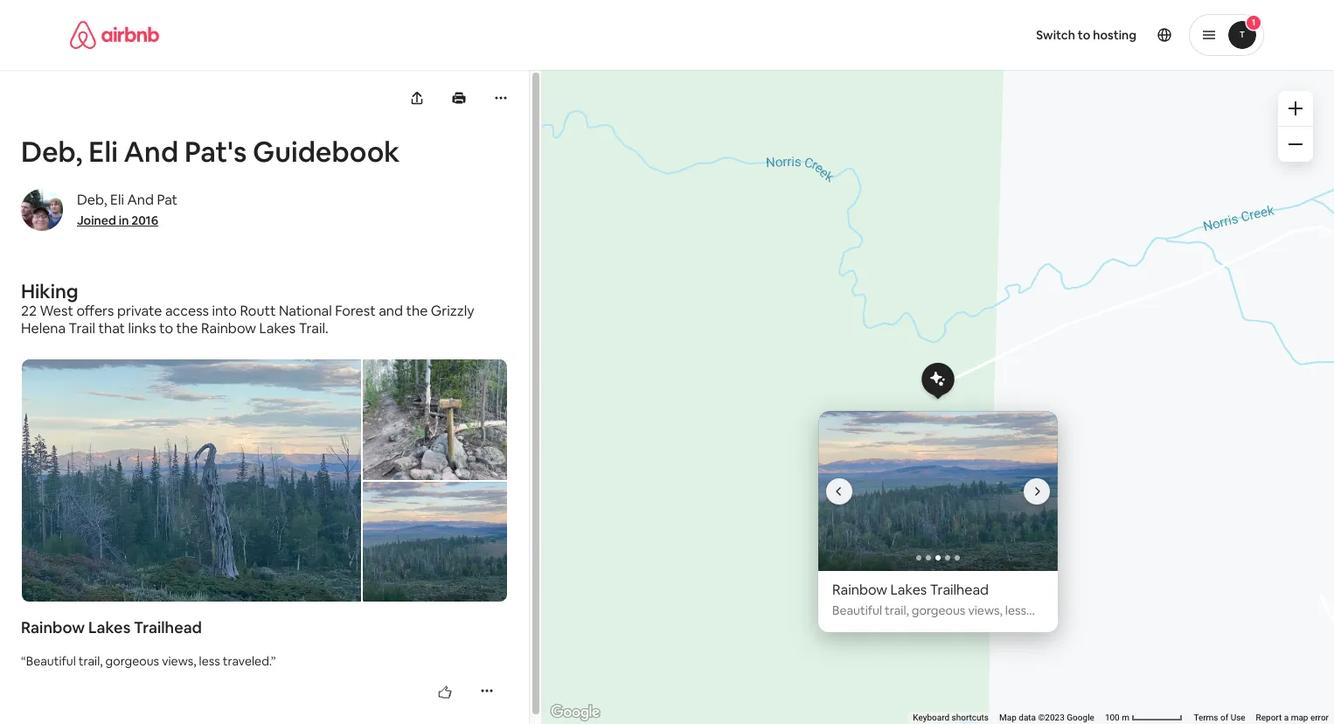 Task type: locate. For each thing, give the bounding box(es) containing it.
100 m
[[1106, 713, 1132, 723]]

the left into
[[176, 319, 198, 338]]

eli inside deb, eli and pat joined in 2016
[[110, 191, 124, 209]]

eli up deb, eli and pat joined in 2016 on the left of page
[[89, 134, 118, 170]]

hosting
[[1094, 27, 1137, 43]]

1 vertical spatial deb,
[[77, 191, 107, 209]]

lakes
[[259, 319, 296, 338], [88, 618, 131, 638]]

zoom in image
[[1289, 101, 1303, 115]]

offers
[[76, 302, 114, 320]]

eli for pat's
[[89, 134, 118, 170]]

©2023
[[1039, 713, 1065, 723]]

keyboard shortcuts button
[[913, 712, 989, 724]]

1 vertical spatial lakes
[[88, 618, 131, 638]]

hiking 22 west offers private access into routt national forest and the grizzly helena trail that links to the rainbow lakes trail.
[[21, 279, 475, 338]]

100 m button
[[1100, 712, 1189, 724]]

terms of use link
[[1194, 713, 1246, 723]]

0 horizontal spatial lakes
[[88, 618, 131, 638]]

into
[[212, 302, 237, 320]]

joined in 2016 link
[[77, 213, 158, 228]]

0 vertical spatial rainbow
[[201, 319, 256, 338]]

and inside deb, eli and pat joined in 2016
[[127, 191, 154, 209]]

1 vertical spatial to
[[159, 319, 173, 338]]

to right links
[[159, 319, 173, 338]]

forest
[[335, 302, 376, 320]]

0 vertical spatial lakes
[[259, 319, 296, 338]]

to inside switch to hosting link
[[1078, 27, 1091, 43]]

1 vertical spatial and
[[127, 191, 154, 209]]

0 vertical spatial eli
[[89, 134, 118, 170]]

eli up joined in 2016 link
[[110, 191, 124, 209]]

image 3 image
[[819, 411, 1058, 571], [819, 411, 1058, 571]]

and up pat
[[124, 134, 179, 170]]

1 horizontal spatial to
[[1078, 27, 1091, 43]]

the
[[406, 302, 428, 320], [176, 319, 198, 338]]

and up 2016
[[127, 191, 154, 209]]

rainbow lakes trailhead group
[[579, 411, 1298, 632]]

to
[[1078, 27, 1091, 43], [159, 319, 173, 338]]

1 horizontal spatial the
[[406, 302, 428, 320]]

trail.
[[299, 319, 329, 338]]

0 horizontal spatial rainbow
[[21, 618, 85, 638]]

1 button
[[1190, 14, 1265, 56]]

rainbow left national
[[201, 319, 256, 338]]

and
[[379, 302, 403, 320]]

lakes up trail,
[[88, 618, 131, 638]]

grizzly
[[431, 302, 475, 320]]

eli for pat
[[110, 191, 124, 209]]

2016
[[131, 213, 158, 228]]

rainbow up beautiful
[[21, 618, 85, 638]]

map
[[1000, 713, 1017, 723]]

0 vertical spatial deb,
[[21, 134, 83, 170]]

rainbow
[[201, 319, 256, 338], [21, 618, 85, 638]]

less
[[199, 654, 220, 669]]

1 horizontal spatial lakes
[[259, 319, 296, 338]]

rainbow lakes trailhead link
[[21, 618, 508, 639]]

eli
[[89, 134, 118, 170], [110, 191, 124, 209]]

and
[[124, 134, 179, 170], [127, 191, 154, 209]]

0 vertical spatial to
[[1078, 27, 1091, 43]]

the right and
[[406, 302, 428, 320]]

in
[[119, 213, 129, 228]]

views,
[[162, 654, 196, 669]]

deb,
[[21, 134, 83, 170], [77, 191, 107, 209]]

0 horizontal spatial to
[[159, 319, 173, 338]]

1 horizontal spatial rainbow
[[201, 319, 256, 338]]

national
[[279, 302, 332, 320]]

deb, eli and pat image
[[21, 189, 63, 231], [21, 189, 63, 231]]

error
[[1311, 713, 1330, 723]]

to right switch
[[1078, 27, 1091, 43]]

0 vertical spatial and
[[124, 134, 179, 170]]

share image
[[410, 91, 424, 105]]

more options, rainbow lakes trailhead image
[[480, 684, 494, 698]]

report a map error
[[1257, 713, 1330, 723]]

1 vertical spatial eli
[[110, 191, 124, 209]]

deb, eli and pat's guidebook
[[21, 134, 400, 170]]

lakes left trail.
[[259, 319, 296, 338]]

print image
[[452, 91, 466, 105]]

image 4 image
[[1058, 411, 1298, 571]]

rainbow inside hiking 22 west offers private access into routt national forest and the grizzly helena trail that links to the rainbow lakes trail.
[[201, 319, 256, 338]]

trail
[[69, 319, 95, 338]]

deb, inside deb, eli and pat joined in 2016
[[77, 191, 107, 209]]

rainbow lakes trailhead
[[21, 618, 202, 638]]

beautiful trail, gorgeous views, less traveled.
[[26, 654, 271, 669]]



Task type: describe. For each thing, give the bounding box(es) containing it.
more options, undefined image
[[494, 91, 508, 105]]

keyboard shortcuts
[[913, 713, 989, 723]]

gorgeous
[[105, 654, 159, 669]]

profile element
[[688, 0, 1265, 70]]

m
[[1122, 713, 1130, 723]]

access
[[165, 302, 209, 320]]

and for pat's
[[124, 134, 179, 170]]

map
[[1292, 713, 1309, 723]]

routt
[[240, 302, 276, 320]]

terms of use
[[1194, 713, 1246, 723]]

that
[[98, 319, 125, 338]]

west
[[40, 302, 73, 320]]

report
[[1257, 713, 1283, 723]]

google
[[1067, 713, 1095, 723]]

zoom out image
[[1289, 137, 1303, 151]]

joined
[[77, 213, 116, 228]]

lakes inside rainbow lakes trailhead link
[[88, 618, 131, 638]]

deb, for deb, eli and pat's guidebook
[[21, 134, 83, 170]]

of
[[1221, 713, 1229, 723]]

report a map error link
[[1257, 713, 1330, 723]]

use
[[1231, 713, 1246, 723]]

hiking
[[21, 279, 78, 304]]

22
[[21, 302, 37, 320]]

to inside hiking 22 west offers private access into routt national forest and the grizzly helena trail that links to the rainbow lakes trail.
[[159, 319, 173, 338]]

map region
[[321, 0, 1335, 724]]

switch
[[1037, 27, 1076, 43]]

traveled.
[[223, 654, 271, 669]]

map data ©2023 google
[[1000, 713, 1095, 723]]

links
[[128, 319, 156, 338]]

beautiful
[[26, 654, 76, 669]]

image 2 image
[[579, 411, 819, 571]]

deb, eli and pat joined in 2016
[[77, 191, 178, 228]]

1
[[1252, 17, 1256, 28]]

keyboard
[[913, 713, 950, 723]]

switch to hosting link
[[1026, 17, 1148, 53]]

0 horizontal spatial the
[[176, 319, 198, 338]]

mark as helpful, rainbow lakes trailhead image
[[438, 685, 452, 699]]

a
[[1285, 713, 1289, 723]]

pat
[[157, 191, 178, 209]]

shortcuts
[[952, 713, 989, 723]]

data
[[1019, 713, 1037, 723]]

pat's
[[185, 134, 247, 170]]

and for pat
[[127, 191, 154, 209]]

deb, for deb, eli and pat joined in 2016
[[77, 191, 107, 209]]

share image
[[412, 92, 422, 104]]

1 vertical spatial rainbow
[[21, 618, 85, 638]]

helena
[[21, 319, 66, 338]]

guidebook
[[253, 134, 400, 170]]

100
[[1106, 713, 1120, 723]]

switch to hosting
[[1037, 27, 1137, 43]]

terms
[[1194, 713, 1219, 723]]

private
[[117, 302, 162, 320]]

lakes inside hiking 22 west offers private access into routt national forest and the grizzly helena trail that links to the rainbow lakes trail.
[[259, 319, 296, 338]]

google image
[[547, 702, 604, 724]]

trailhead
[[134, 618, 202, 638]]

trail,
[[79, 654, 103, 669]]



Task type: vqa. For each thing, say whether or not it's contained in the screenshot.
That
yes



